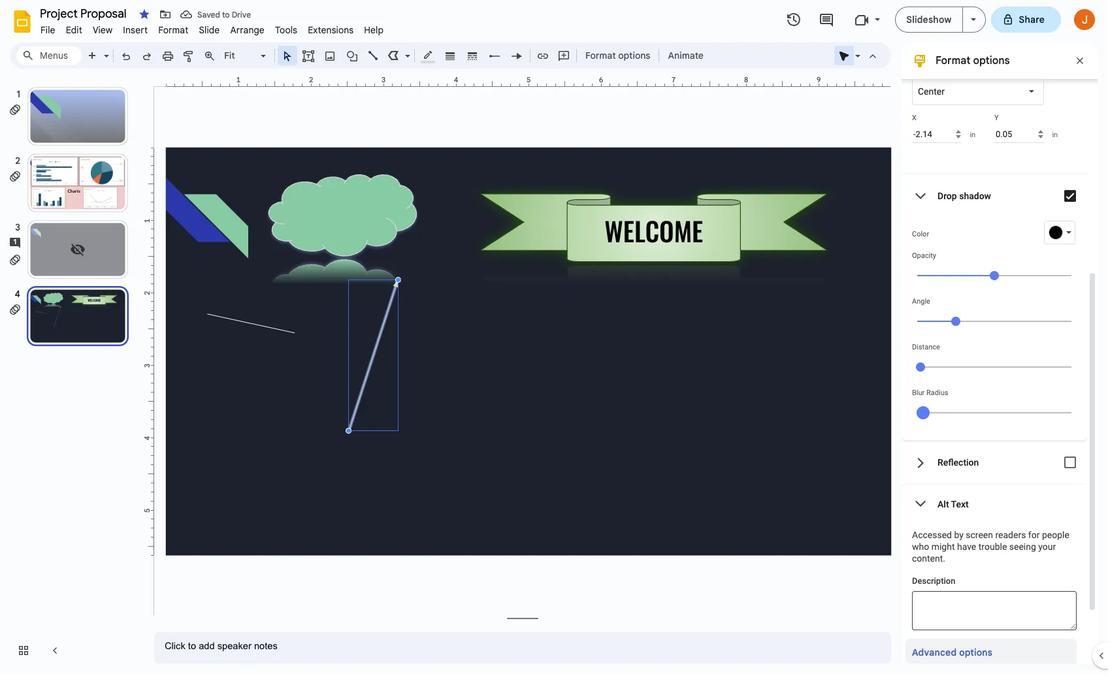 Task type: vqa. For each thing, say whether or not it's contained in the screenshot.
'account'
no



Task type: describe. For each thing, give the bounding box(es) containing it.
reflection tab
[[902, 440, 1087, 485]]

might
[[931, 542, 955, 552]]

border color: dark 2 light gray 1 image
[[420, 46, 435, 63]]

edit menu item
[[61, 22, 87, 38]]

x
[[912, 114, 917, 122]]

options inside advanced options tab
[[959, 647, 992, 659]]

screen
[[966, 530, 993, 540]]

line end list. arrow style: filled arrow selected. option
[[509, 46, 524, 65]]

trouble
[[979, 542, 1007, 552]]

insert
[[123, 24, 148, 36]]

angle image
[[951, 317, 960, 326]]

view
[[93, 24, 113, 36]]

help menu item
[[359, 22, 389, 38]]

file
[[41, 24, 55, 36]]

drop shadow
[[938, 191, 991, 201]]

color
[[912, 230, 929, 238]]

shadow
[[959, 191, 991, 201]]

in for x
[[970, 130, 976, 139]]

to
[[222, 9, 230, 19]]

animate
[[668, 50, 704, 61]]

center option
[[918, 85, 945, 98]]

accessed by screen readers for people who might have trouble seeing your content.
[[912, 530, 1069, 564]]

drop
[[938, 191, 957, 201]]

menu bar banner
[[0, 0, 1108, 674]]

content.
[[912, 553, 945, 564]]

slide menu item
[[194, 22, 225, 38]]

alt
[[938, 499, 949, 509]]

tools menu item
[[270, 22, 303, 38]]

share
[[1019, 14, 1045, 25]]

advanced
[[912, 647, 957, 659]]

Toggle reflection checkbox
[[1057, 449, 1083, 476]]

seeing
[[1009, 542, 1036, 552]]

Menus field
[[16, 46, 82, 65]]

blur
[[912, 389, 925, 397]]

angle slider
[[912, 306, 1077, 336]]

format options button
[[580, 46, 656, 65]]

Star checkbox
[[135, 5, 154, 24]]

drop shadow tab
[[902, 174, 1087, 218]]

help
[[364, 24, 384, 36]]

who
[[912, 542, 929, 552]]

select line image
[[402, 47, 410, 52]]

Toggle shadow checkbox
[[1057, 183, 1083, 209]]

Zoom text field
[[222, 46, 259, 65]]

insert menu item
[[118, 22, 153, 38]]

advanced options tab
[[912, 645, 992, 661]]

angle
[[912, 297, 930, 306]]

alt text
[[938, 499, 969, 509]]

radius
[[926, 389, 948, 397]]

format inside button
[[585, 50, 616, 61]]

new slide with layout image
[[101, 47, 109, 52]]

format options inside section
[[936, 54, 1010, 67]]

Description text field
[[912, 591, 1077, 630]]

shape image
[[345, 46, 360, 65]]

in for y
[[1052, 130, 1058, 139]]

animate button
[[662, 46, 709, 65]]

menu bar inside menu bar banner
[[35, 17, 389, 39]]

accessed
[[912, 530, 952, 540]]

opacity
[[912, 252, 936, 260]]



Task type: locate. For each thing, give the bounding box(es) containing it.
in
[[970, 130, 976, 139], [1052, 130, 1058, 139]]

reflection
[[938, 457, 979, 468]]

advanced options
[[912, 647, 992, 659]]

by
[[954, 530, 964, 540]]

alt text tab
[[902, 485, 1087, 523]]

drive
[[232, 9, 251, 19]]

1 horizontal spatial in
[[1052, 130, 1058, 139]]

Y position, measured in inches. Value must be between -58712 and 58712 text field
[[994, 125, 1044, 143]]

center
[[918, 86, 945, 97]]

description
[[912, 576, 955, 586]]

share button
[[991, 7, 1061, 33]]

Rename text field
[[35, 5, 134, 21]]

options down presentation options icon
[[973, 54, 1010, 67]]

live pointer settings image
[[852, 47, 860, 52]]

extensions menu item
[[303, 22, 359, 38]]

options
[[618, 50, 650, 61], [973, 54, 1010, 67], [959, 647, 992, 659]]

2 in from the left
[[1052, 130, 1058, 139]]

slide
[[199, 24, 220, 36]]

distance image
[[916, 363, 925, 372]]

format menu item
[[153, 22, 194, 38]]

readers
[[995, 530, 1026, 540]]

Zoom field
[[220, 46, 272, 65]]

presentation options image
[[971, 18, 976, 21]]

saved to drive
[[197, 9, 251, 19]]

mode and view toolbar
[[834, 42, 883, 69]]

format inside 'menu item'
[[158, 24, 188, 36]]

insert image image
[[322, 46, 337, 65]]

1 horizontal spatial format options
[[936, 54, 1010, 67]]

slideshow button
[[895, 7, 963, 33]]

slideshow
[[906, 14, 952, 25]]

edit
[[66, 24, 82, 36]]

main toolbar
[[81, 0, 710, 507]]

0 horizontal spatial format options
[[585, 50, 650, 61]]

border dash list. line dash: solid selected. option
[[465, 46, 480, 65]]

options left animate
[[618, 50, 650, 61]]

opacity slider
[[912, 260, 1077, 290]]

have
[[957, 542, 976, 552]]

in right y position, measured in inches. value must be between -58712 and 58712 text field
[[1052, 130, 1058, 139]]

blur radius image
[[917, 406, 930, 419]]

menu bar
[[35, 17, 389, 39]]

navigation
[[0, 74, 144, 674]]

saved to drive button
[[177, 5, 254, 24]]

format options application
[[0, 0, 1108, 674]]

for
[[1028, 530, 1040, 540]]

arrange menu item
[[225, 22, 270, 38]]

navigation inside format options application
[[0, 74, 144, 674]]

blur radius
[[912, 389, 948, 397]]

format options
[[585, 50, 650, 61], [936, 54, 1010, 67]]

format inside section
[[936, 54, 970, 67]]

toggle reflection image
[[1057, 449, 1083, 476]]

format options inside button
[[585, 50, 650, 61]]

2 horizontal spatial format
[[936, 54, 970, 67]]

distance
[[912, 343, 940, 351]]

opacity image
[[990, 271, 999, 280]]

arrange
[[230, 24, 265, 36]]

options inside format options button
[[618, 50, 650, 61]]

text
[[951, 499, 969, 509]]

options right advanced
[[959, 647, 992, 659]]

1 in from the left
[[970, 130, 976, 139]]

saved
[[197, 9, 220, 19]]

border weight list. 1px selected. option
[[443, 46, 458, 65]]

format options section
[[902, 22, 1098, 674]]

line start list. arrow style: none selected. option
[[487, 46, 502, 65]]

file menu item
[[35, 22, 61, 38]]

format
[[158, 24, 188, 36], [585, 50, 616, 61], [936, 54, 970, 67]]

X position, measured in inches. Value must be between -58712 and 58712 text field
[[912, 125, 961, 143]]

y
[[994, 114, 999, 122]]

0 horizontal spatial format
[[158, 24, 188, 36]]

extensions
[[308, 24, 354, 36]]

menu bar containing file
[[35, 17, 389, 39]]

your
[[1038, 542, 1056, 552]]

people
[[1042, 530, 1069, 540]]

tools
[[275, 24, 297, 36]]

0 horizontal spatial in
[[970, 130, 976, 139]]

view menu item
[[87, 22, 118, 38]]

1 horizontal spatial format
[[585, 50, 616, 61]]

blur radius slider
[[912, 397, 1077, 427]]

in right x position, measured in inches. value must be between -58712 and 58712 text box on the top right
[[970, 130, 976, 139]]

distance slider
[[912, 351, 1077, 382]]



